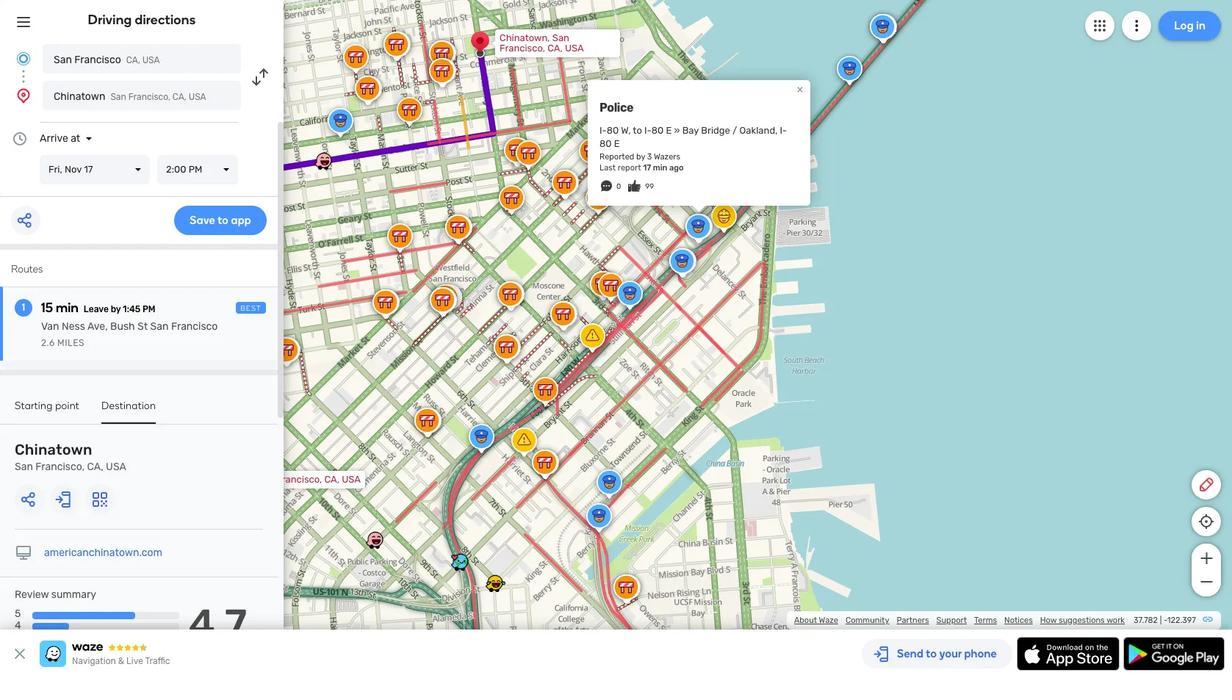 Task type: vqa. For each thing, say whether or not it's contained in the screenshot.
Bush
yes



Task type: locate. For each thing, give the bounding box(es) containing it.
by
[[637, 152, 646, 162], [111, 304, 121, 315]]

17 right nov
[[84, 164, 93, 175]]

support link
[[937, 616, 967, 626]]

chinatown down starting point button
[[15, 441, 92, 459]]

pm
[[189, 164, 202, 175], [143, 304, 156, 315]]

e left »
[[666, 125, 672, 136]]

current location image
[[15, 50, 32, 68]]

17
[[643, 163, 651, 173], [84, 164, 93, 175]]

i- left w,
[[600, 125, 607, 136]]

bush
[[110, 320, 135, 333]]

by left 3
[[637, 152, 646, 162]]

navigation & live traffic
[[72, 656, 170, 667]]

directions
[[135, 12, 196, 28]]

francisco
[[74, 54, 121, 66], [171, 320, 218, 333]]

x image
[[11, 645, 29, 663]]

17 down 3
[[643, 163, 651, 173]]

computer image
[[15, 545, 32, 562]]

fri, nov 17 list box
[[40, 155, 150, 185]]

by left 1:45
[[111, 304, 121, 315]]

chinatown san francisco, ca, usa down san francisco ca, usa
[[54, 90, 206, 103]]

min down wazers
[[653, 163, 668, 173]]

4
[[15, 620, 21, 632]]

1:45
[[123, 304, 141, 315]]

support
[[937, 616, 967, 626]]

san
[[553, 32, 570, 43], [54, 54, 72, 66], [111, 92, 126, 102], [150, 320, 169, 333], [15, 461, 33, 473], [257, 474, 274, 485]]

37.782 | -122.397
[[1134, 616, 1197, 626]]

0 vertical spatial chinatown san francisco, ca, usa
[[54, 90, 206, 103]]

americanchinatown.com
[[44, 547, 163, 559]]

traffic
[[145, 656, 170, 667]]

4.7
[[189, 601, 247, 649]]

1 vertical spatial chinatown
[[15, 441, 92, 459]]

0 horizontal spatial i-
[[600, 125, 607, 136]]

by inside i-80 w, to i-80 e » bay bridge / oakland, i- 80 e reported by 3 wazers last report 17 min ago
[[637, 152, 646, 162]]

1 vertical spatial by
[[111, 304, 121, 315]]

waze
[[819, 616, 839, 626]]

15
[[41, 300, 53, 316]]

min up ness
[[56, 300, 79, 316]]

1 horizontal spatial francisco
[[171, 320, 218, 333]]

122.397
[[1168, 616, 1197, 626]]

2 horizontal spatial i-
[[780, 125, 788, 136]]

1 horizontal spatial min
[[653, 163, 668, 173]]

routes
[[11, 263, 43, 276]]

2.6
[[41, 338, 55, 348]]

wazers
[[654, 152, 681, 162]]

chinatown san francisco, ca, usa down point
[[15, 441, 126, 473]]

0 horizontal spatial min
[[56, 300, 79, 316]]

1 vertical spatial chinatown san francisco, ca, usa
[[15, 441, 126, 473]]

i-80 w, to i-80 e » bay bridge / oakland, i- 80 e reported by 3 wazers last report 17 min ago
[[600, 125, 788, 173]]

about waze link
[[795, 616, 839, 626]]

2 i- from the left
[[645, 125, 652, 136]]

-
[[1164, 616, 1168, 626]]

ca,
[[548, 43, 563, 54], [126, 55, 140, 65], [173, 92, 187, 102], [87, 461, 103, 473], [325, 474, 340, 485]]

community link
[[846, 616, 890, 626]]

i-
[[600, 125, 607, 136], [645, 125, 652, 136], [780, 125, 788, 136]]

review summary
[[15, 589, 96, 601]]

francisco,
[[500, 43, 545, 54], [128, 92, 170, 102], [36, 461, 85, 473], [277, 474, 322, 485]]

pm inside 15 min leave by 1:45 pm
[[143, 304, 156, 315]]

80
[[607, 125, 619, 136], [652, 125, 664, 136], [600, 138, 612, 149]]

pm inside '2:00 pm' 'list box'
[[189, 164, 202, 175]]

chinatown up at
[[54, 90, 105, 103]]

37.782
[[1134, 616, 1158, 626]]

1
[[22, 301, 25, 314]]

chinatown san francisco, ca, usa
[[54, 90, 206, 103], [15, 441, 126, 473]]

driving
[[88, 12, 132, 28]]

chinatown
[[54, 90, 105, 103], [15, 441, 92, 459]]

0 vertical spatial by
[[637, 152, 646, 162]]

destination
[[101, 400, 156, 412]]

police
[[600, 100, 634, 114]]

san francisco, ca, usa
[[257, 474, 361, 485]]

w,
[[621, 125, 631, 136]]

i- right oakland,
[[780, 125, 788, 136]]

oakland,
[[740, 125, 778, 136]]

francisco right st
[[171, 320, 218, 333]]

link image
[[1203, 614, 1214, 626]]

e up reported
[[614, 138, 620, 149]]

fri,
[[49, 164, 62, 175]]

work
[[1107, 616, 1125, 626]]

0 horizontal spatial by
[[111, 304, 121, 315]]

terms link
[[975, 616, 998, 626]]

1 vertical spatial min
[[56, 300, 79, 316]]

0 vertical spatial min
[[653, 163, 668, 173]]

arrive at
[[40, 132, 80, 145]]

1 vertical spatial e
[[614, 138, 620, 149]]

min inside i-80 w, to i-80 e » bay bridge / oakland, i- 80 e reported by 3 wazers last report 17 min ago
[[653, 163, 668, 173]]

francisco, inside chinatown, san francisco, ca, usa
[[500, 43, 545, 54]]

live
[[126, 656, 143, 667]]

× link
[[794, 82, 807, 96]]

usa
[[565, 43, 584, 54], [142, 55, 160, 65], [189, 92, 206, 102], [106, 461, 126, 473], [342, 474, 361, 485]]

0 horizontal spatial 17
[[84, 164, 93, 175]]

0 horizontal spatial pm
[[143, 304, 156, 315]]

80 left »
[[652, 125, 664, 136]]

i- right the to
[[645, 125, 652, 136]]

1 i- from the left
[[600, 125, 607, 136]]

0 vertical spatial pm
[[189, 164, 202, 175]]

how suggestions work link
[[1041, 616, 1125, 626]]

notices link
[[1005, 616, 1033, 626]]

pm right 2:00
[[189, 164, 202, 175]]

1 horizontal spatial i-
[[645, 125, 652, 136]]

ca, inside san francisco ca, usa
[[126, 55, 140, 65]]

reported
[[600, 152, 635, 162]]

2:00
[[166, 164, 186, 175]]

1 vertical spatial pm
[[143, 304, 156, 315]]

francisco down driving
[[74, 54, 121, 66]]

1 horizontal spatial e
[[666, 125, 672, 136]]

0 horizontal spatial francisco
[[74, 54, 121, 66]]

min
[[653, 163, 668, 173], [56, 300, 79, 316]]

usa inside san francisco ca, usa
[[142, 55, 160, 65]]

pm right 1:45
[[143, 304, 156, 315]]

last
[[600, 163, 616, 173]]

&
[[118, 656, 124, 667]]

arrive
[[40, 132, 68, 145]]

van ness ave, bush st san francisco 2.6 miles
[[41, 320, 218, 348]]

ness
[[62, 320, 85, 333]]

1 horizontal spatial 17
[[643, 163, 651, 173]]

1 horizontal spatial pm
[[189, 164, 202, 175]]

1 horizontal spatial by
[[637, 152, 646, 162]]

e
[[666, 125, 672, 136], [614, 138, 620, 149]]

1 vertical spatial francisco
[[171, 320, 218, 333]]

to
[[633, 125, 642, 136]]



Task type: describe. For each thing, give the bounding box(es) containing it.
fri, nov 17
[[49, 164, 93, 175]]

0
[[617, 182, 621, 191]]

usa inside chinatown, san francisco, ca, usa
[[565, 43, 584, 54]]

17 inside i-80 w, to i-80 e » bay bridge / oakland, i- 80 e reported by 3 wazers last report 17 min ago
[[643, 163, 651, 173]]

partners link
[[897, 616, 930, 626]]

3
[[647, 152, 652, 162]]

zoom out image
[[1198, 573, 1216, 591]]

by inside 15 min leave by 1:45 pm
[[111, 304, 121, 315]]

nov
[[65, 164, 82, 175]]

leave
[[84, 304, 109, 315]]

review
[[15, 589, 49, 601]]

chinatown, san francisco, ca, usa
[[500, 32, 584, 54]]

driving directions
[[88, 12, 196, 28]]

zoom in image
[[1198, 550, 1216, 567]]

ago
[[670, 163, 684, 173]]

summary
[[51, 589, 96, 601]]

terms
[[975, 616, 998, 626]]

location image
[[15, 87, 32, 104]]

community
[[846, 616, 890, 626]]

san inside chinatown, san francisco, ca, usa
[[553, 32, 570, 43]]

suggestions
[[1059, 616, 1105, 626]]

17 inside fri, nov 17 list box
[[84, 164, 93, 175]]

san francisco ca, usa
[[54, 54, 160, 66]]

×
[[797, 82, 804, 96]]

0 vertical spatial francisco
[[74, 54, 121, 66]]

point
[[55, 400, 79, 412]]

ca, inside chinatown, san francisco, ca, usa
[[548, 43, 563, 54]]

/
[[733, 125, 738, 136]]

99
[[646, 182, 654, 191]]

notices
[[1005, 616, 1033, 626]]

pencil image
[[1198, 476, 1216, 494]]

15 min leave by 1:45 pm
[[41, 300, 156, 316]]

how
[[1041, 616, 1057, 626]]

»
[[674, 125, 680, 136]]

at
[[71, 132, 80, 145]]

2:00 pm list box
[[157, 155, 238, 185]]

partners
[[897, 616, 930, 626]]

chinatown inside chinatown san francisco, ca, usa
[[15, 441, 92, 459]]

0 horizontal spatial e
[[614, 138, 620, 149]]

80 up reported
[[600, 138, 612, 149]]

san inside "van ness ave, bush st san francisco 2.6 miles"
[[150, 320, 169, 333]]

st
[[137, 320, 148, 333]]

|
[[1160, 616, 1162, 626]]

chinatown,
[[500, 32, 550, 43]]

francisco inside "van ness ave, bush st san francisco 2.6 miles"
[[171, 320, 218, 333]]

80 left w,
[[607, 125, 619, 136]]

3 i- from the left
[[780, 125, 788, 136]]

best
[[240, 304, 262, 313]]

about waze community partners support terms notices how suggestions work
[[795, 616, 1125, 626]]

starting point button
[[15, 400, 79, 423]]

miles
[[57, 338, 84, 348]]

5 4
[[15, 608, 21, 632]]

destination button
[[101, 400, 156, 424]]

2:00 pm
[[166, 164, 202, 175]]

5
[[15, 608, 21, 620]]

navigation
[[72, 656, 116, 667]]

starting
[[15, 400, 53, 412]]

ave,
[[87, 320, 108, 333]]

bay
[[683, 125, 699, 136]]

van
[[41, 320, 59, 333]]

about
[[795, 616, 817, 626]]

clock image
[[11, 130, 29, 148]]

bridge
[[702, 125, 731, 136]]

0 vertical spatial e
[[666, 125, 672, 136]]

americanchinatown.com link
[[44, 547, 163, 559]]

0 vertical spatial chinatown
[[54, 90, 105, 103]]

starting point
[[15, 400, 79, 412]]

report
[[618, 163, 641, 173]]



